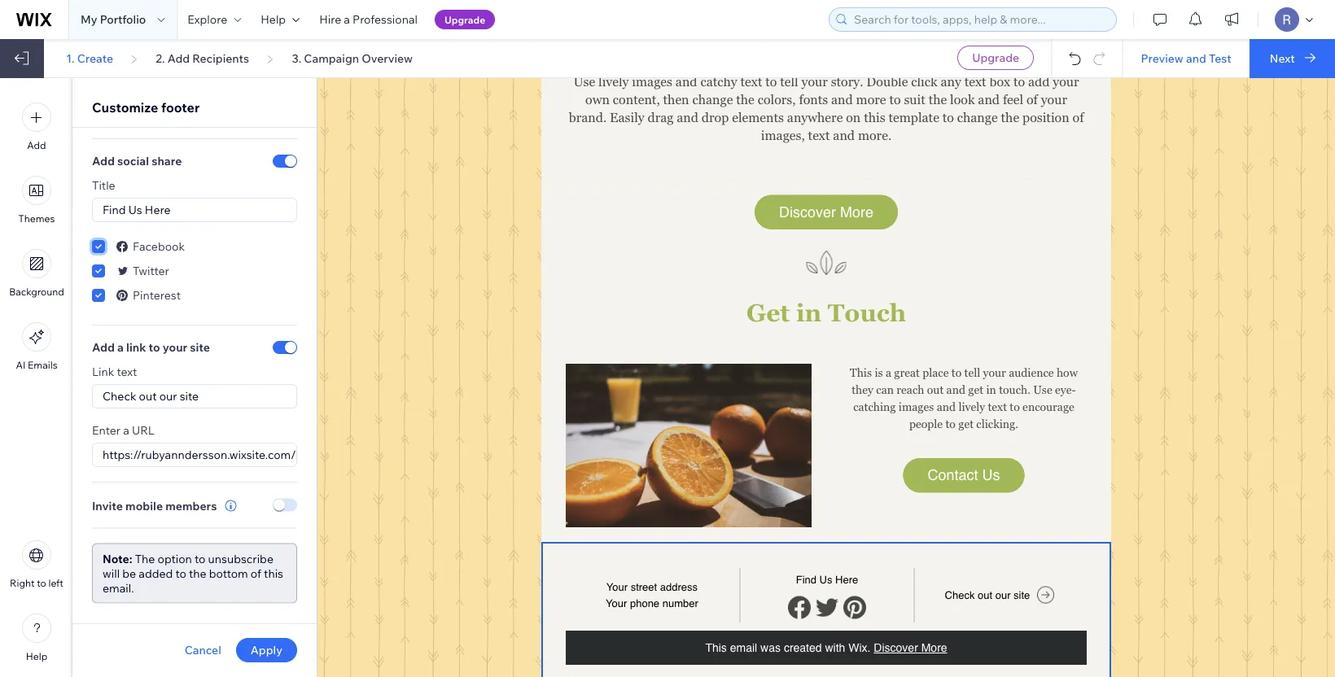 Task type: vqa. For each thing, say whether or not it's contained in the screenshot.
the bottommost 'activate' 'button'
no



Task type: describe. For each thing, give the bounding box(es) containing it.
and up then
[[676, 74, 697, 89]]

check out our site for check out our site text box at the bottom left of the page
[[103, 390, 199, 404]]

to inside button
[[37, 577, 46, 589]]

how
[[1057, 366, 1078, 379]]

to down option
[[175, 567, 186, 581]]

audience
[[1009, 366, 1054, 379]]

this
[[850, 366, 872, 379]]

create
[[77, 51, 113, 65]]

2 your from the top
[[606, 597, 627, 609]]

option
[[158, 552, 192, 566]]

portfolio
[[315, 448, 360, 462]]

touch.
[[999, 383, 1031, 396]]

themes
[[18, 212, 55, 225]]

your right link
[[163, 341, 187, 355]]

a for professional
[[344, 12, 350, 26]]

members
[[165, 499, 217, 513]]

images inside use lively images and catchy text to tell your story. double click any text box to add your own content, then change the colors, fonts and more to suit the look and feel of your brand. easily drag and drop elements anywhere on this template to change the position of images, text and more.
[[632, 74, 672, 89]]

text right the link
[[117, 365, 137, 379]]

get
[[747, 299, 790, 327]]

and down on
[[833, 128, 855, 143]]

position
[[1023, 110, 1069, 125]]

and down box
[[978, 92, 1000, 107]]

email.
[[103, 581, 134, 596]]

share on pinterest image
[[843, 596, 866, 619]]

contact
[[928, 467, 978, 484]]

3. campaign overview link
[[292, 51, 413, 66]]

1.
[[66, 51, 75, 65]]

own
[[585, 92, 610, 107]]

our for the check out our site link on the bottom right of page
[[995, 590, 1011, 602]]

on
[[846, 110, 861, 125]]

phone
[[630, 597, 660, 609]]

1 horizontal spatial find us here
[[796, 574, 858, 586]]

3.
[[292, 51, 301, 65]]

to right place
[[952, 366, 962, 379]]

unsubscribe
[[208, 552, 274, 566]]

images,
[[761, 128, 805, 143]]

brand.
[[569, 110, 607, 125]]

your up position on the right
[[1041, 92, 1067, 107]]

1 vertical spatial get
[[958, 417, 974, 430]]

contact us
[[928, 467, 1000, 484]]

add social share
[[92, 154, 182, 169]]

upgrade for the left "upgrade" button
[[444, 13, 485, 26]]

box
[[990, 74, 1010, 89]]

1 vertical spatial help
[[26, 650, 47, 663]]

my
[[81, 12, 97, 26]]

drag
[[648, 110, 674, 125]]

pinterest
[[133, 289, 181, 303]]

find inside find us here text box
[[103, 203, 126, 217]]

and up people at the bottom of the page
[[937, 400, 956, 413]]

0 vertical spatial site
[[190, 341, 210, 355]]

catching
[[853, 400, 896, 413]]

and down then
[[677, 110, 699, 125]]

to up colors,
[[765, 74, 777, 89]]

our for check out our site text box at the bottom left of the page
[[159, 390, 177, 404]]

double
[[866, 74, 908, 89]]

share
[[152, 154, 182, 169]]

add right 2.
[[168, 51, 190, 65]]

the down any at the top right of page
[[929, 92, 947, 107]]

and down place
[[946, 383, 966, 396]]

to right people at the bottom of the page
[[946, 417, 956, 430]]

title
[[92, 179, 115, 193]]

discover more
[[874, 642, 947, 655]]

reach
[[897, 383, 924, 396]]

your right the add
[[1053, 74, 1079, 89]]

professional
[[353, 12, 418, 26]]

link text
[[92, 365, 137, 379]]

add for add a link to your site
[[92, 341, 115, 355]]

twitter
[[133, 264, 169, 278]]

1. create link
[[66, 51, 113, 66]]

they
[[852, 383, 873, 396]]

bottom
[[209, 567, 248, 581]]

images inside this is a great place to tell your audience how they can reach out and get in touch. use eye- catching images and lively text to encourage people to get clicking.
[[899, 400, 934, 413]]

a for url
[[123, 424, 129, 438]]

address
[[660, 581, 698, 594]]

text up look
[[965, 74, 986, 89]]

enter
[[92, 424, 121, 438]]

a inside this is a great place to tell your audience how they can reach out and get in touch. use eye- catching images and lively text to encourage people to get clicking.
[[886, 366, 891, 379]]

enter a url
[[92, 424, 155, 438]]

2 horizontal spatial of
[[1073, 110, 1084, 125]]

1 horizontal spatial help button
[[251, 0, 309, 39]]

text inside this is a great place to tell your audience how they can reach out and get in touch. use eye- catching images and lively text to encourage people to get clicking.
[[988, 400, 1007, 413]]

text down the "anywhere"
[[808, 128, 830, 143]]

lively inside this is a great place to tell your audience how they can reach out and get in touch. use eye- catching images and lively text to encourage people to get clicking.
[[959, 400, 985, 413]]

preview
[[1141, 51, 1184, 65]]

us for contact us link at the bottom right of the page
[[982, 467, 1000, 484]]

catchy
[[700, 74, 737, 89]]

this inside use lively images and catchy text to tell your story. double click any text box to add your own content, then change the colors, fonts and more to suit the look and feel of your brand. easily drag and drop elements anywhere on this template to change the position of images, text and more.
[[864, 110, 885, 125]]

can
[[876, 383, 894, 396]]

feel
[[1003, 92, 1023, 107]]

colors,
[[758, 92, 796, 107]]

will
[[103, 567, 120, 581]]

more
[[856, 92, 886, 107]]

more.
[[858, 128, 892, 143]]

campaign
[[304, 51, 359, 65]]

the up elements
[[736, 92, 755, 107]]

1 horizontal spatial help
[[261, 12, 286, 26]]

your inside this is a great place to tell your audience how they can reach out and get in touch. use eye- catching images and lively text to encourage people to get clicking.
[[983, 366, 1006, 379]]

https://rubyanndersson.wixsite.com/my-portfolio text field
[[92, 443, 360, 468]]

this is a great place to tell your audience how they can reach out and get in touch. use eye- catching images and lively text to encourage people to get clicking.
[[850, 366, 1078, 430]]

discover more link
[[755, 195, 898, 229]]

text up colors,
[[740, 74, 762, 89]]

url
[[132, 424, 155, 438]]

cancel button
[[185, 643, 221, 658]]

site for the check out our site link on the bottom right of page
[[1014, 590, 1030, 602]]

recipients
[[192, 51, 249, 65]]

link
[[92, 365, 114, 379]]

discover
[[779, 203, 836, 220]]

your street address your phone number
[[606, 581, 698, 609]]

portfolio
[[100, 12, 146, 26]]

overview
[[362, 51, 413, 65]]

1 horizontal spatial change
[[957, 110, 998, 125]]

and left test
[[1186, 51, 1206, 65]]

share on facebook image
[[788, 596, 811, 619]]

out for the check out our site link on the bottom right of page
[[978, 590, 993, 602]]

invite
[[92, 499, 123, 513]]

1 your from the top
[[606, 581, 628, 594]]

1 vertical spatial here
[[835, 574, 858, 586]]

note:
[[103, 552, 132, 566]]

great
[[894, 366, 920, 379]]

right to left button
[[10, 541, 63, 589]]



Task type: locate. For each thing, give the bounding box(es) containing it.
clicking.
[[976, 417, 1018, 430]]

share on twitter image
[[816, 596, 839, 619]]

link
[[126, 341, 146, 355]]

1 vertical spatial of
[[1073, 110, 1084, 125]]

0 horizontal spatial images
[[632, 74, 672, 89]]

lively up clicking.
[[959, 400, 985, 413]]

right
[[10, 577, 35, 589]]

0 vertical spatial help
[[261, 12, 286, 26]]

help down right to left
[[26, 650, 47, 663]]

1 horizontal spatial lively
[[959, 400, 985, 413]]

a right the is
[[886, 366, 891, 379]]

to right option
[[195, 552, 206, 566]]

add up the title
[[92, 154, 115, 169]]

the inside the option to unsubscribe will be added to the bottom of this email.
[[189, 567, 207, 581]]

and down story.
[[831, 92, 853, 107]]

0 horizontal spatial our
[[159, 390, 177, 404]]

1 vertical spatial lively
[[959, 400, 985, 413]]

site inside text box
[[180, 390, 199, 404]]

0 horizontal spatial check out our site
[[103, 390, 199, 404]]

1 vertical spatial check out our site
[[945, 590, 1030, 602]]

‌
[[871, 642, 871, 655]]

check out our site inside text box
[[103, 390, 199, 404]]

your street address link
[[606, 581, 698, 594]]

ai emails
[[16, 359, 57, 371]]

use up 'encourage' on the right
[[1033, 383, 1052, 396]]

1 vertical spatial check
[[945, 590, 975, 602]]

customize footer
[[92, 99, 200, 116]]

of down unsubscribe
[[251, 567, 261, 581]]

2 vertical spatial of
[[251, 567, 261, 581]]

your up fonts
[[802, 74, 828, 89]]

of right feel
[[1027, 92, 1038, 107]]

use up own at the left of page
[[574, 74, 595, 89]]

0 horizontal spatial lively
[[598, 74, 629, 89]]

change down look
[[957, 110, 998, 125]]

cancel
[[185, 643, 221, 657]]

a inside hire a professional link
[[344, 12, 350, 26]]

add button
[[22, 103, 51, 151]]

here up facebook
[[145, 203, 171, 217]]

ai emails button
[[16, 322, 57, 371]]

1 horizontal spatial of
[[1027, 92, 1038, 107]]

check out our site link
[[945, 585, 1055, 606]]

check out our site for the check out our site link on the bottom right of page
[[945, 590, 1030, 602]]

a left 'url'
[[123, 424, 129, 438]]

left
[[48, 577, 63, 589]]

your up 'touch.'
[[983, 366, 1006, 379]]

Check out our site text field
[[92, 385, 297, 409]]

2.
[[156, 51, 165, 65]]

the down option
[[189, 567, 207, 581]]

0 vertical spatial in
[[796, 299, 822, 327]]

find us here down the title
[[103, 203, 171, 217]]

0 vertical spatial help button
[[251, 0, 309, 39]]

any
[[941, 74, 961, 89]]

get left clicking.
[[958, 417, 974, 430]]

3. campaign overview
[[292, 51, 413, 65]]

your left street
[[606, 581, 628, 594]]

0 vertical spatial find
[[103, 203, 126, 217]]

this inside the option to unsubscribe will be added to the bottom of this email.
[[264, 567, 283, 581]]

1 vertical spatial in
[[986, 383, 996, 396]]

1 horizontal spatial tell
[[964, 366, 980, 379]]

tell up colors,
[[780, 74, 798, 89]]

people
[[909, 417, 943, 430]]

to right link
[[149, 341, 160, 355]]

upgrade button up box
[[958, 46, 1034, 70]]

2 horizontal spatial out
[[978, 590, 993, 602]]

check up discover more
[[945, 590, 975, 602]]

1 vertical spatial site
[[180, 390, 199, 404]]

site for check out our site text box at the bottom left of the page
[[180, 390, 199, 404]]

0 vertical spatial find us here
[[103, 203, 171, 217]]

hire a professional
[[319, 12, 418, 26]]

fonts
[[799, 92, 828, 107]]

0 horizontal spatial tell
[[780, 74, 798, 89]]

themes button
[[18, 176, 55, 225]]

add for add
[[27, 139, 46, 151]]

discover more
[[779, 203, 874, 220]]

help button
[[251, 0, 309, 39], [22, 614, 51, 663]]

our inside text box
[[159, 390, 177, 404]]

this email was created with wix. ‌ discover more
[[705, 642, 947, 655]]

0 vertical spatial get
[[968, 383, 984, 396]]

a for link
[[117, 341, 124, 355]]

tell right place
[[964, 366, 980, 379]]

add inside button
[[27, 139, 46, 151]]

test
[[1209, 51, 1232, 65]]

check inside text box
[[103, 390, 136, 404]]

of right position on the right
[[1073, 110, 1084, 125]]

add up the link
[[92, 341, 115, 355]]

1 horizontal spatial here
[[835, 574, 858, 586]]

1 vertical spatial help button
[[22, 614, 51, 663]]

help button down right to left
[[22, 614, 51, 663]]

us up share on twitter icon
[[820, 574, 832, 586]]

0 vertical spatial of
[[1027, 92, 1038, 107]]

hire a professional link
[[309, 0, 427, 39]]

0 horizontal spatial help
[[26, 650, 47, 663]]

1 horizontal spatial in
[[986, 383, 996, 396]]

touch
[[828, 299, 906, 327]]

check for the check out our site link on the bottom right of page
[[945, 590, 975, 602]]

tell
[[780, 74, 798, 89], [964, 366, 980, 379]]

then
[[663, 92, 689, 107]]

2 vertical spatial site
[[1014, 590, 1030, 602]]

explore
[[188, 12, 227, 26]]

0 vertical spatial use
[[574, 74, 595, 89]]

here up "share on pinterest" icon
[[835, 574, 858, 586]]

us
[[128, 203, 142, 217], [982, 467, 1000, 484], [820, 574, 832, 586]]

https://rubyanndersson.wixsite.com/my-portfolio
[[103, 448, 360, 462]]

my portfolio
[[81, 12, 146, 26]]

get
[[968, 383, 984, 396], [958, 417, 974, 430]]

this down unsubscribe
[[264, 567, 283, 581]]

us inside text box
[[128, 203, 142, 217]]

0 vertical spatial lively
[[598, 74, 629, 89]]

get left 'touch.'
[[968, 383, 984, 396]]

upgrade button
[[435, 10, 495, 29], [958, 46, 1034, 70]]

Find Us Here text field
[[92, 198, 297, 223]]

None checkbox
[[92, 237, 105, 257], [92, 262, 105, 281], [92, 286, 105, 306], [92, 237, 105, 257], [92, 262, 105, 281], [92, 286, 105, 306]]

1 vertical spatial us
[[982, 467, 1000, 484]]

0 vertical spatial our
[[159, 390, 177, 404]]

a
[[344, 12, 350, 26], [117, 341, 124, 355], [886, 366, 891, 379], [123, 424, 129, 438]]

facebook
[[133, 240, 185, 254]]

0 vertical spatial upgrade button
[[435, 10, 495, 29]]

this up more.
[[864, 110, 885, 125]]

this
[[864, 110, 885, 125], [264, 567, 283, 581]]

site
[[190, 341, 210, 355], [180, 390, 199, 404], [1014, 590, 1030, 602]]

check down link text at the bottom of page
[[103, 390, 136, 404]]

change up drop
[[692, 92, 733, 107]]

find us here
[[103, 203, 171, 217], [796, 574, 858, 586]]

0 vertical spatial images
[[632, 74, 672, 89]]

background
[[9, 286, 64, 298]]

0 horizontal spatial here
[[145, 203, 171, 217]]

to
[[765, 74, 777, 89], [1014, 74, 1025, 89], [889, 92, 901, 107], [943, 110, 954, 125], [149, 341, 160, 355], [952, 366, 962, 379], [1010, 400, 1020, 413], [946, 417, 956, 430], [195, 552, 206, 566], [175, 567, 186, 581], [37, 577, 46, 589]]

apply
[[251, 643, 283, 657]]

0 vertical spatial tell
[[780, 74, 798, 89]]

0 vertical spatial here
[[145, 203, 171, 217]]

contact us link
[[903, 458, 1025, 492]]

in inside this is a great place to tell your audience how they can reach out and get in touch. use eye- catching images and lively text to encourage people to get clicking.
[[986, 383, 996, 396]]

to down 'touch.'
[[1010, 400, 1020, 413]]

next button
[[1250, 39, 1335, 78]]

https://rubyanndersson.wixsite.com/my-
[[103, 448, 315, 462]]

easily
[[610, 110, 644, 125]]

us up facebook
[[128, 203, 142, 217]]

the
[[736, 92, 755, 107], [929, 92, 947, 107], [1001, 110, 1019, 125], [189, 567, 207, 581]]

to up feel
[[1014, 74, 1025, 89]]

Search for tools, apps, help & more... field
[[849, 8, 1111, 31]]

0 horizontal spatial upgrade button
[[435, 10, 495, 29]]

of inside the option to unsubscribe will be added to the bottom of this email.
[[251, 567, 261, 581]]

use lively images and catchy text to tell your story. double click any text box to add your own content, then change the colors, fonts and more to suit the look and feel of your brand. easily drag and drop elements anywhere on this template to change the position of images, text and more.
[[569, 74, 1087, 143]]

customize
[[92, 99, 158, 116]]

0 vertical spatial check
[[103, 390, 136, 404]]

1 horizontal spatial us
[[820, 574, 832, 586]]

emails
[[28, 359, 57, 371]]

encourage
[[1023, 400, 1074, 413]]

social
[[117, 154, 149, 169]]

preview and test
[[1141, 51, 1232, 65]]

and
[[1186, 51, 1206, 65], [676, 74, 697, 89], [831, 92, 853, 107], [978, 92, 1000, 107], [677, 110, 699, 125], [833, 128, 855, 143], [946, 383, 966, 396], [937, 400, 956, 413]]

1. create
[[66, 51, 113, 65]]

us for find us here text box
[[128, 203, 142, 217]]

0 vertical spatial upgrade
[[444, 13, 485, 26]]

1 vertical spatial your
[[606, 597, 627, 609]]

in left 'touch.'
[[986, 383, 996, 396]]

the option to unsubscribe will be added to the bottom of this email.
[[103, 552, 283, 596]]

1 vertical spatial find us here
[[796, 574, 858, 586]]

this email was created with wix.
[[705, 642, 871, 655]]

1 vertical spatial our
[[995, 590, 1011, 602]]

of
[[1027, 92, 1038, 107], [1073, 110, 1084, 125], [251, 567, 261, 581]]

1 vertical spatial use
[[1033, 383, 1052, 396]]

upgrade button right professional
[[435, 10, 495, 29]]

a left link
[[117, 341, 124, 355]]

to left left
[[37, 577, 46, 589]]

find us here inside text box
[[103, 203, 171, 217]]

2. add recipients
[[156, 51, 249, 65]]

find down the title
[[103, 203, 126, 217]]

2 vertical spatial us
[[820, 574, 832, 586]]

1 vertical spatial images
[[899, 400, 934, 413]]

to down look
[[943, 110, 954, 125]]

invite mobile members
[[92, 499, 217, 513]]

content,
[[613, 92, 660, 107]]

help left hire
[[261, 12, 286, 26]]

upgrade right professional
[[444, 13, 485, 26]]

added
[[139, 567, 173, 581]]

tell inside use lively images and catchy text to tell your story. double click any text box to add your own content, then change the colors, fonts and more to suit the look and feel of your brand. easily drag and drop elements anywhere on this template to change the position of images, text and more.
[[780, 74, 798, 89]]

find us here up share on twitter icon
[[796, 574, 858, 586]]

out inside this is a great place to tell your audience how they can reach out and get in touch. use eye- catching images and lively text to encourage people to get clicking.
[[927, 383, 944, 396]]

0 horizontal spatial find
[[103, 203, 126, 217]]

0 horizontal spatial us
[[128, 203, 142, 217]]

to down double
[[889, 92, 901, 107]]

place
[[923, 366, 949, 379]]

0 horizontal spatial check
[[103, 390, 136, 404]]

out for check out our site text box at the bottom left of the page
[[139, 390, 157, 404]]

ai
[[16, 359, 26, 371]]

1 horizontal spatial upgrade button
[[958, 46, 1034, 70]]

1 horizontal spatial check
[[945, 590, 975, 602]]

lively inside use lively images and catchy text to tell your story. double click any text box to add your own content, then change the colors, fonts and more to suit the look and feel of your brand. easily drag and drop elements anywhere on this template to change the position of images, text and more.
[[598, 74, 629, 89]]

0 horizontal spatial of
[[251, 567, 261, 581]]

out inside text box
[[139, 390, 157, 404]]

in right get at the right of page
[[796, 299, 822, 327]]

1 horizontal spatial images
[[899, 400, 934, 413]]

1 horizontal spatial out
[[927, 383, 944, 396]]

tell inside this is a great place to tell your audience how they can reach out and get in touch. use eye- catching images and lively text to encourage people to get clicking.
[[964, 366, 980, 379]]

check for check out our site text box at the bottom left of the page
[[103, 390, 136, 404]]

discover more link
[[874, 641, 947, 655]]

1 horizontal spatial upgrade
[[972, 50, 1019, 65]]

1 vertical spatial upgrade button
[[958, 46, 1034, 70]]

1 vertical spatial this
[[264, 567, 283, 581]]

use inside use lively images and catchy text to tell your story. double click any text box to add your own content, then change the colors, fonts and more to suit the look and feel of your brand. easily drag and drop elements anywhere on this template to change the position of images, text and more.
[[574, 74, 595, 89]]

0 horizontal spatial out
[[139, 390, 157, 404]]

1 vertical spatial change
[[957, 110, 998, 125]]

1 horizontal spatial our
[[995, 590, 1011, 602]]

0 horizontal spatial find us here
[[103, 203, 171, 217]]

use inside this is a great place to tell your audience how they can reach out and get in touch. use eye- catching images and lively text to encourage people to get clicking.
[[1033, 383, 1052, 396]]

2 horizontal spatial us
[[982, 467, 1000, 484]]

1 vertical spatial tell
[[964, 366, 980, 379]]

0 horizontal spatial change
[[692, 92, 733, 107]]

anywhere
[[787, 110, 843, 125]]

0 horizontal spatial help button
[[22, 614, 51, 663]]

text up clicking.
[[988, 400, 1007, 413]]

0 horizontal spatial in
[[796, 299, 822, 327]]

1 horizontal spatial this
[[864, 110, 885, 125]]

footer
[[161, 99, 200, 116]]

apply button
[[236, 638, 297, 663]]

here inside find us here text box
[[145, 203, 171, 217]]

0 vertical spatial your
[[606, 581, 628, 594]]

upgrade up box
[[972, 50, 1019, 65]]

0 horizontal spatial use
[[574, 74, 595, 89]]

1 horizontal spatial find
[[796, 574, 817, 586]]

drop
[[702, 110, 729, 125]]

check out our site
[[103, 390, 199, 404], [945, 590, 1030, 602]]

0 vertical spatial check out our site
[[103, 390, 199, 404]]

images down reach
[[899, 400, 934, 413]]

street
[[631, 581, 657, 594]]

add for add social share
[[92, 154, 115, 169]]

0 vertical spatial us
[[128, 203, 142, 217]]

0 horizontal spatial this
[[264, 567, 283, 581]]

help button up 3.
[[251, 0, 309, 39]]

the down feel
[[1001, 110, 1019, 125]]

0 horizontal spatial upgrade
[[444, 13, 485, 26]]

get in touch
[[747, 299, 906, 327]]

1 horizontal spatial use
[[1033, 383, 1052, 396]]

0 vertical spatial this
[[864, 110, 885, 125]]

images up content, at the left
[[632, 74, 672, 89]]

a right hire
[[344, 12, 350, 26]]

lively up own at the left of page
[[598, 74, 629, 89]]

0 vertical spatial change
[[692, 92, 733, 107]]

1 horizontal spatial check out our site
[[945, 590, 1030, 602]]

us right contact
[[982, 467, 1000, 484]]

1 vertical spatial upgrade
[[972, 50, 1019, 65]]

1 vertical spatial find
[[796, 574, 817, 586]]

find up share on facebook icon
[[796, 574, 817, 586]]

add up themes button
[[27, 139, 46, 151]]

upgrade for bottommost "upgrade" button
[[972, 50, 1019, 65]]

your left phone on the left of page
[[606, 597, 627, 609]]



